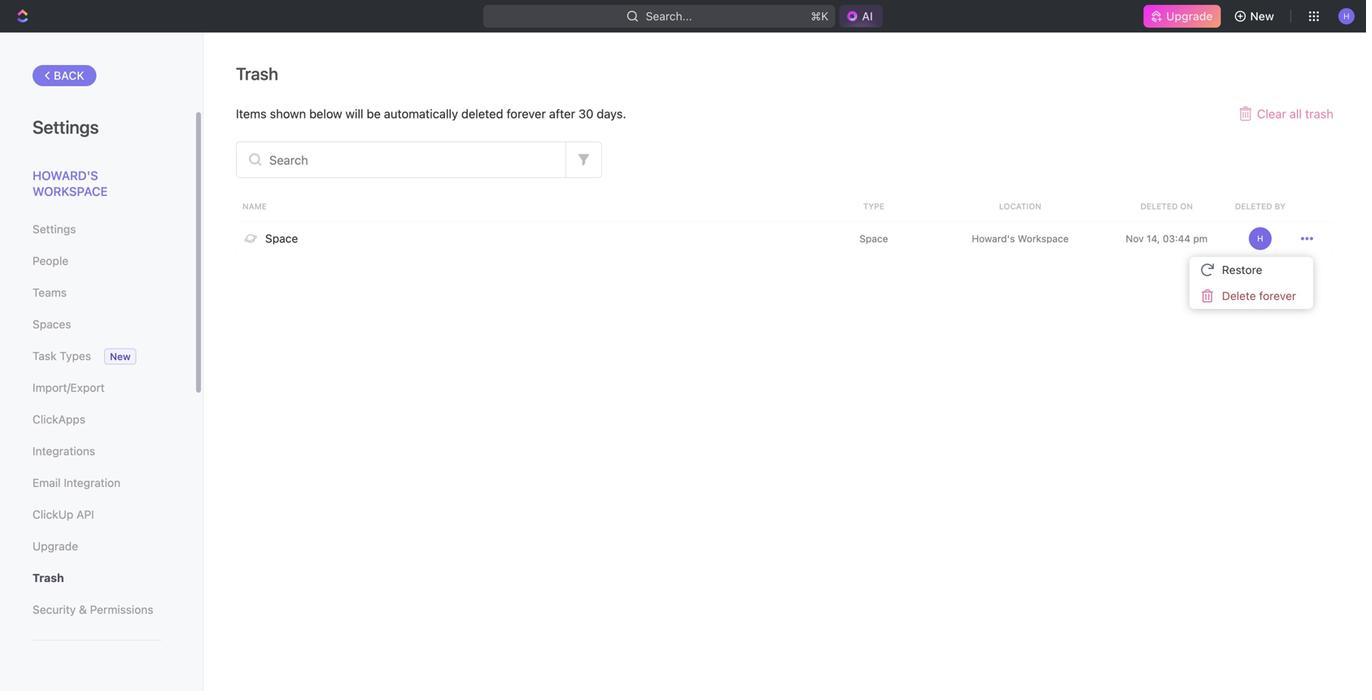 Task type: describe. For each thing, give the bounding box(es) containing it.
1 horizontal spatial upgrade link
[[1144, 5, 1221, 28]]

Search text field
[[237, 142, 566, 177]]

spaces
[[33, 318, 71, 331]]

03:44
[[1163, 233, 1191, 245]]

people link
[[33, 247, 162, 275]]

type
[[863, 202, 885, 211]]

0 vertical spatial upgrade
[[1167, 9, 1213, 23]]

1 horizontal spatial workspace
[[1018, 233, 1069, 245]]

new button
[[1228, 3, 1284, 29]]

integrations
[[33, 445, 95, 458]]

30
[[579, 107, 594, 121]]

clickapps
[[33, 413, 85, 426]]

nov 14, 03:44 pm
[[1126, 233, 1208, 245]]

delete forever
[[1222, 289, 1297, 303]]

delete forever button
[[1196, 283, 1307, 309]]

days.
[[597, 107, 626, 121]]

restore button
[[1196, 257, 1307, 283]]

security
[[33, 603, 76, 617]]

import/export
[[33, 381, 105, 395]]

clickup
[[33, 508, 73, 522]]

trash inside 'link'
[[33, 572, 64, 585]]

shown
[[270, 107, 306, 121]]

settings link
[[33, 216, 162, 243]]

people
[[33, 254, 68, 268]]

will
[[346, 107, 363, 121]]

clickup api link
[[33, 501, 162, 529]]

clear all trash
[[1257, 107, 1334, 121]]

deleted by
[[1235, 202, 1286, 211]]

new inside settings element
[[110, 351, 131, 363]]

location
[[999, 202, 1042, 211]]

1 horizontal spatial howard's workspace
[[972, 233, 1069, 245]]

clickapps link
[[33, 406, 162, 434]]

spaces link
[[33, 311, 162, 339]]

nov
[[1126, 233, 1144, 245]]

settings element
[[0, 33, 203, 692]]

0 vertical spatial trash
[[236, 63, 278, 84]]

integrations link
[[33, 438, 162, 466]]

delete
[[1222, 289, 1256, 303]]

by
[[1275, 202, 1286, 211]]

0 horizontal spatial upgrade link
[[33, 533, 162, 561]]

task
[[33, 350, 57, 363]]

trash link
[[33, 565, 162, 592]]

0 horizontal spatial space
[[265, 232, 298, 245]]

trash
[[1305, 107, 1334, 121]]

types
[[60, 350, 91, 363]]

below
[[309, 107, 342, 121]]

after
[[549, 107, 575, 121]]



Task type: vqa. For each thing, say whether or not it's contained in the screenshot.
Teams
yes



Task type: locate. For each thing, give the bounding box(es) containing it.
upgrade inside settings element
[[33, 540, 78, 553]]

0 vertical spatial workspace
[[33, 184, 108, 199]]

deleted
[[1141, 202, 1178, 211], [1235, 202, 1273, 211]]

new
[[1251, 9, 1274, 23], [110, 351, 131, 363]]

forever left after
[[507, 107, 546, 121]]

1 horizontal spatial new
[[1251, 9, 1274, 23]]

upgrade left new button
[[1167, 9, 1213, 23]]

0 vertical spatial howard's
[[33, 168, 98, 183]]

0 vertical spatial new
[[1251, 9, 1274, 23]]

api
[[77, 508, 94, 522]]

settings up people
[[33, 223, 76, 236]]

1 horizontal spatial forever
[[1259, 289, 1297, 303]]

import/export link
[[33, 374, 162, 402]]

howard's up settings link
[[33, 168, 98, 183]]

forever down restore button
[[1259, 289, 1297, 303]]

all
[[1290, 107, 1302, 121]]

deleted left by
[[1235, 202, 1273, 211]]

trash up items at the left top of the page
[[236, 63, 278, 84]]

howard's workspace inside settings element
[[33, 168, 108, 199]]

1 vertical spatial upgrade
[[33, 540, 78, 553]]

deleted for deleted by
[[1235, 202, 1273, 211]]

workspace up settings link
[[33, 184, 108, 199]]

upgrade link
[[1144, 5, 1221, 28], [33, 533, 162, 561]]

name
[[243, 202, 267, 211]]

1 deleted from the left
[[1141, 202, 1178, 211]]

back link
[[33, 65, 97, 86]]

workspace inside settings element
[[33, 184, 108, 199]]

howard's
[[33, 168, 98, 183], [972, 233, 1015, 245]]

email integration link
[[33, 470, 162, 497]]

howard's workspace up settings link
[[33, 168, 108, 199]]

1 settings from the top
[[33, 116, 99, 138]]

restore
[[1222, 263, 1263, 277]]

upgrade link up the trash 'link'
[[33, 533, 162, 561]]

teams link
[[33, 279, 162, 307]]

space down type
[[860, 233, 888, 245]]

h
[[1258, 234, 1264, 243]]

1 horizontal spatial howard's
[[972, 233, 1015, 245]]

1 vertical spatial workspace
[[1018, 233, 1069, 245]]

1 horizontal spatial space
[[860, 233, 888, 245]]

1 horizontal spatial deleted
[[1235, 202, 1273, 211]]

email integration
[[33, 477, 121, 490]]

howard's workspace
[[33, 168, 108, 199], [972, 233, 1069, 245]]

forever
[[507, 107, 546, 121], [1259, 289, 1297, 303]]

0 horizontal spatial trash
[[33, 572, 64, 585]]

2 deleted from the left
[[1235, 202, 1273, 211]]

&
[[79, 603, 87, 617]]

1 vertical spatial forever
[[1259, 289, 1297, 303]]

new inside button
[[1251, 9, 1274, 23]]

integration
[[64, 477, 121, 490]]

1 vertical spatial new
[[110, 351, 131, 363]]

howard's inside howard's workspace
[[33, 168, 98, 183]]

teams
[[33, 286, 67, 299]]

clickup api
[[33, 508, 94, 522]]

deleted
[[461, 107, 503, 121]]

0 horizontal spatial upgrade
[[33, 540, 78, 553]]

⌘k
[[811, 9, 829, 23]]

0 horizontal spatial forever
[[507, 107, 546, 121]]

automatically
[[384, 107, 458, 121]]

0 vertical spatial forever
[[507, 107, 546, 121]]

pm
[[1194, 233, 1208, 245]]

email
[[33, 477, 61, 490]]

upgrade
[[1167, 9, 1213, 23], [33, 540, 78, 553]]

0 horizontal spatial new
[[110, 351, 131, 363]]

2 settings from the top
[[33, 223, 76, 236]]

0 vertical spatial upgrade link
[[1144, 5, 1221, 28]]

0 vertical spatial settings
[[33, 116, 99, 138]]

deleted left on
[[1141, 202, 1178, 211]]

items
[[236, 107, 267, 121]]

1 horizontal spatial trash
[[236, 63, 278, 84]]

0 horizontal spatial howard's workspace
[[33, 168, 108, 199]]

on
[[1181, 202, 1193, 211]]

14,
[[1147, 233, 1160, 245]]

0 horizontal spatial deleted
[[1141, 202, 1178, 211]]

settings down back link
[[33, 116, 99, 138]]

space
[[265, 232, 298, 245], [860, 233, 888, 245]]

settings
[[33, 116, 99, 138], [33, 223, 76, 236]]

trash
[[236, 63, 278, 84], [33, 572, 64, 585]]

1 vertical spatial howard's
[[972, 233, 1015, 245]]

dropdown menu image
[[1301, 233, 1314, 245]]

deleted on
[[1141, 202, 1193, 211]]

be
[[367, 107, 381, 121]]

1 vertical spatial settings
[[33, 223, 76, 236]]

0 horizontal spatial howard's
[[33, 168, 98, 183]]

1 vertical spatial howard's workspace
[[972, 233, 1069, 245]]

upgrade link left new button
[[1144, 5, 1221, 28]]

0 horizontal spatial workspace
[[33, 184, 108, 199]]

permissions
[[90, 603, 153, 617]]

workspace
[[33, 184, 108, 199], [1018, 233, 1069, 245]]

space down name
[[265, 232, 298, 245]]

howard's down location
[[972, 233, 1015, 245]]

security & permissions
[[33, 603, 153, 617]]

items shown below will be automatically deleted forever after 30 days.
[[236, 107, 626, 121]]

1 vertical spatial trash
[[33, 572, 64, 585]]

1 horizontal spatial upgrade
[[1167, 9, 1213, 23]]

0 vertical spatial howard's workspace
[[33, 168, 108, 199]]

upgrade down clickup
[[33, 540, 78, 553]]

clear
[[1257, 107, 1287, 121]]

security & permissions link
[[33, 597, 162, 624]]

howard's workspace down location
[[972, 233, 1069, 245]]

back
[[54, 69, 84, 82]]

task types
[[33, 350, 91, 363]]

search...
[[646, 9, 692, 23]]

forever inside button
[[1259, 289, 1297, 303]]

workspace down location
[[1018, 233, 1069, 245]]

1 vertical spatial upgrade link
[[33, 533, 162, 561]]

trash up security
[[33, 572, 64, 585]]

deleted for deleted on
[[1141, 202, 1178, 211]]



